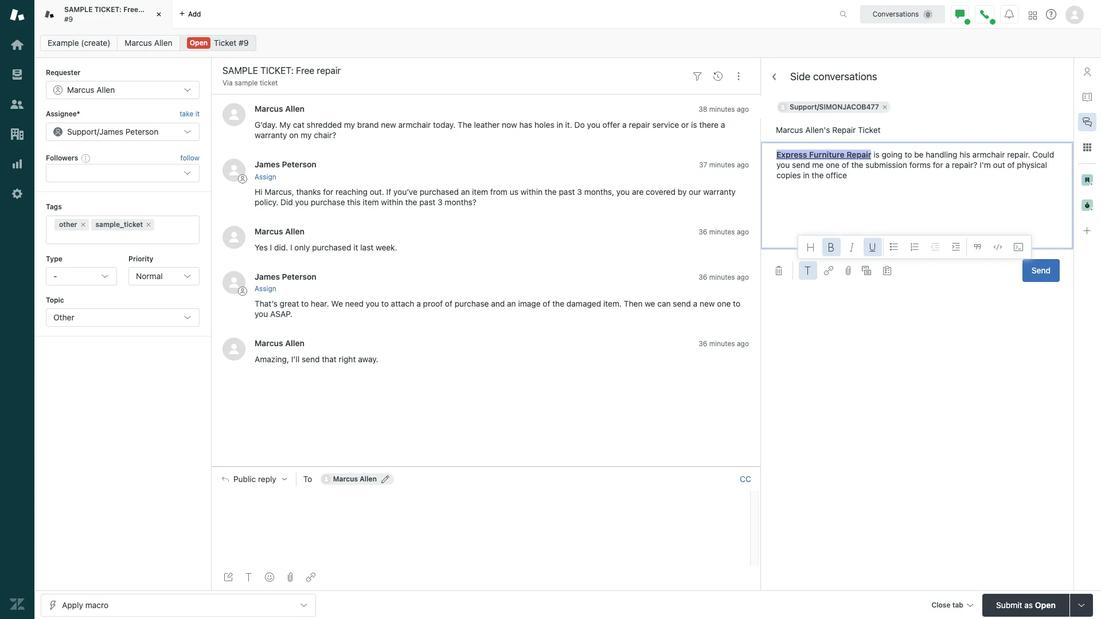 Task type: vqa. For each thing, say whether or not it's contained in the screenshot.
the leftmost Experience.
no



Task type: describe. For each thing, give the bounding box(es) containing it.
apps image
[[1083, 143, 1093, 152]]

minutes for yes i did. i only purchased it last week.
[[710, 228, 735, 236]]

info on adding followers image
[[82, 154, 91, 163]]

get started image
[[10, 37, 25, 52]]

decrease indent (cmd [) image
[[931, 243, 941, 252]]

knowledge image
[[1083, 92, 1093, 102]]

ago for hi marcus, thanks for reaching out. if you've purchased an item from us within the past 3 months, you are covered by our warranty policy. did you purchase this item within the past 3 months?
[[737, 161, 749, 170]]

repair inside sample ticket: free repair #9
[[140, 5, 160, 14]]

did
[[281, 197, 293, 207]]

via
[[223, 79, 233, 87]]

you right "need"
[[366, 299, 379, 309]]

g'day. my cat shredded my brand new armchair today. the leather now has holes in it. do you offer a repair service or is there a warranty on my chair?
[[255, 120, 726, 140]]

purchase inside the that's great to hear. we need you to attach a proof of purchase and an image of the damaged item. then we can send a new one to you asap.
[[455, 299, 489, 309]]

assign for that's
[[255, 285, 276, 293]]

displays possible ticket submission types image
[[1078, 601, 1087, 610]]

it.
[[566, 120, 573, 130]]

you've
[[394, 187, 418, 197]]

week.
[[376, 243, 397, 252]]

assign button for hi
[[255, 172, 276, 182]]

that's great to hear. we need you to attach a proof of purchase and an image of the damaged item. then we can send a new one to you asap.
[[255, 299, 743, 319]]

great
[[280, 299, 299, 309]]

marcus allen link for amazing,
[[255, 339, 305, 348]]

follow button
[[181, 153, 200, 164]]

armchair inside is going to be handling his armchair repair. could you send me one of the submission forms for a repair? i'm out of physical copies in the office
[[973, 150, 1006, 160]]

amazing, i'll send that right away.
[[255, 355, 379, 364]]

james peterson assign for great
[[255, 272, 317, 293]]

us
[[510, 187, 519, 197]]

increase indent (cmd ]) image
[[952, 243, 961, 252]]

conversations
[[873, 9, 920, 18]]

chair?
[[314, 130, 337, 140]]

support/simonjacob477
[[790, 103, 880, 111]]

it inside conversationlabel log
[[354, 243, 358, 252]]

Side conversation composer text field
[[775, 150, 1061, 242]]

of right the out
[[1008, 160, 1016, 170]]

for inside hi marcus, thanks for reaching out. if you've purchased an item from us within the past 3 months, you are covered by our warranty policy. did you purchase this item within the past 3 months?
[[323, 187, 334, 197]]

via sample ticket
[[223, 79, 278, 87]]

cc button
[[740, 474, 752, 485]]

the down repair on the right top of page
[[852, 160, 864, 170]]

me
[[813, 160, 824, 170]]

public
[[234, 475, 256, 484]]

out
[[994, 160, 1006, 170]]

purchase inside hi marcus, thanks for reaching out. if you've purchased an item from us within the past 3 months, you are covered by our warranty policy. did you purchase this item within the past 3 months?
[[311, 197, 345, 207]]

go back image
[[770, 72, 779, 81]]

an inside the that's great to hear. we need you to attach a proof of purchase and an image of the damaged item. then we can send a new one to you asap.
[[507, 299, 516, 309]]

example (create)
[[48, 38, 110, 48]]

purchased inside hi marcus, thanks for reaching out. if you've purchased an item from us within the past 3 months, you are covered by our warranty policy. did you purchase this item within the past 3 months?
[[420, 187, 459, 197]]

bulleted list (cmd shift 8) image
[[890, 243, 899, 252]]

cat
[[293, 120, 305, 130]]

marcus allen up my at left top
[[255, 104, 305, 114]]

code span (cmd shift 5) image
[[994, 243, 1003, 252]]

1 vertical spatial within
[[381, 197, 403, 207]]

out.
[[370, 187, 384, 197]]

service
[[653, 120, 680, 130]]

take it
[[180, 110, 200, 118]]

minutes for amazing, i'll send that right away.
[[710, 340, 735, 348]]

ticket actions image
[[735, 72, 744, 81]]

sample
[[235, 79, 258, 87]]

thanks
[[296, 187, 321, 197]]

zendesk image
[[10, 597, 25, 612]]

36 minutes ago for attach
[[699, 273, 749, 282]]

you inside is going to be handling his armchair repair. could you send me one of the submission forms for a repair? i'm out of physical copies in the office
[[777, 160, 790, 170]]

support / james peterson
[[67, 127, 159, 136]]

allen up 'only'
[[285, 226, 305, 236]]

there
[[700, 120, 719, 130]]

leather
[[474, 120, 500, 130]]

submit as open
[[997, 601, 1056, 610]]

assign button for that's
[[255, 284, 276, 294]]

filter image
[[693, 72, 702, 81]]

allen up the i'll
[[285, 339, 305, 348]]

submission
[[866, 160, 908, 170]]

quote (cmd shift 9) image
[[973, 243, 982, 252]]

my
[[280, 120, 291, 130]]

do
[[575, 120, 585, 130]]

normal
[[136, 271, 163, 281]]

discard this conversation image
[[775, 266, 784, 275]]

conversations button
[[861, 5, 946, 23]]

insert emojis image
[[265, 573, 274, 582]]

peterson for hi
[[282, 160, 317, 170]]

you down thanks
[[295, 197, 309, 207]]

express
[[777, 150, 808, 160]]

reporting image
[[10, 157, 25, 172]]

reaching
[[336, 187, 368, 197]]

support
[[67, 127, 97, 136]]

new inside g'day. my cat shredded my brand new armchair today. the leather now has holes in it. do you offer a repair service or is there a warranty on my chair?
[[381, 120, 396, 130]]

minutes for that's great to hear. we need you to attach a proof of purchase and an image of the damaged item. then we can send a new one to you asap.
[[710, 273, 735, 282]]

36 minutes ago text field for attach
[[699, 273, 749, 282]]

allen inside secondary element
[[154, 38, 173, 48]]

37
[[700, 161, 708, 170]]

warranty inside hi marcus, thanks for reaching out. if you've purchased an item from us within the past 3 months, you are covered by our warranty policy. did you purchase this item within the past 3 months?
[[704, 187, 736, 197]]

james for that's
[[255, 272, 280, 282]]

offer
[[603, 120, 621, 130]]

attach files image
[[844, 266, 853, 275]]

0 vertical spatial remove image
[[882, 104, 889, 111]]

add button
[[172, 0, 208, 28]]

customer context image
[[1083, 67, 1093, 76]]

a left proof
[[417, 299, 421, 309]]

did.
[[274, 243, 288, 252]]

38 minutes ago
[[699, 105, 749, 114]]

repair.
[[1008, 150, 1031, 160]]

is inside g'day. my cat shredded my brand new armchair today. the leather now has holes in it. do you offer a repair service or is there a warranty on my chair?
[[692, 120, 698, 130]]

draft mode image
[[224, 573, 233, 582]]

ticket:
[[95, 5, 122, 14]]

#9 inside sample ticket: free repair #9
[[64, 15, 73, 23]]

months?
[[445, 197, 477, 207]]

requester
[[46, 68, 81, 77]]

james inside assignee* element
[[99, 127, 123, 136]]

allen inside "requester" element
[[97, 85, 115, 95]]

1 i from the left
[[270, 243, 272, 252]]

yes i did. i only purchased it last week.
[[255, 243, 397, 252]]

you left are
[[617, 187, 630, 197]]

amazing,
[[255, 355, 289, 364]]

set child ticket fields image
[[883, 266, 892, 275]]

damaged
[[567, 299, 602, 309]]

3 36 from the top
[[699, 340, 708, 348]]

0 vertical spatial add link (cmd k) image
[[825, 266, 834, 275]]

italic (cmd i) image
[[848, 243, 857, 252]]

is going to be handling his armchair repair. could you send me one of the submission forms for a repair? i'm out of physical copies in the office
[[777, 150, 1055, 180]]

marcus up yes
[[255, 226, 283, 236]]

2 i from the left
[[290, 243, 292, 252]]

0 vertical spatial within
[[521, 187, 543, 197]]

topic element
[[46, 309, 200, 327]]

ticket #9
[[214, 38, 249, 48]]

to
[[303, 474, 312, 484]]

1 vertical spatial past
[[420, 197, 436, 207]]

free
[[123, 5, 138, 14]]

36 for attach
[[699, 273, 708, 282]]

marcus right marcus.allen@example.com image on the bottom left
[[333, 475, 358, 484]]

reply
[[258, 475, 276, 484]]

code block (cmd shift 6) image
[[1015, 243, 1024, 252]]

tags
[[46, 203, 62, 211]]

time tracking image
[[1082, 200, 1094, 211]]

can
[[658, 299, 671, 309]]

send button
[[1023, 259, 1061, 282]]

of right proof
[[445, 299, 453, 309]]

main element
[[0, 0, 34, 620]]

attach
[[391, 299, 415, 309]]

i'll
[[291, 355, 300, 364]]

add
[[188, 9, 201, 18]]

followers
[[46, 154, 78, 162]]

remove image
[[79, 221, 86, 228]]

hi marcus, thanks for reaching out. if you've purchased an item from us within the past 3 months, you are covered by our warranty policy. did you purchase this item within the past 3 months?
[[255, 187, 738, 207]]

side
[[791, 71, 811, 83]]

submit
[[997, 601, 1023, 610]]

that's
[[255, 299, 278, 309]]

allen up cat
[[285, 104, 305, 114]]

numbered list (cmd shift 7) image
[[911, 243, 920, 252]]

-
[[53, 271, 57, 281]]

apply macro
[[62, 601, 109, 610]]

38 minutes ago text field
[[699, 105, 749, 114]]

format text image
[[804, 266, 813, 275]]

his
[[960, 150, 971, 160]]

the
[[458, 120, 472, 130]]

sample ticket: free repair #9
[[64, 5, 160, 23]]

peterson for that's
[[282, 272, 317, 282]]

0 horizontal spatial add link (cmd k) image
[[306, 573, 316, 582]]

37 minutes ago
[[700, 161, 749, 170]]

marcus allen link for g'day.
[[255, 104, 305, 114]]

minutes for hi marcus, thanks for reaching out. if you've purchased an item from us within the past 3 months, you are covered by our warranty policy. did you purchase this item within the past 3 months?
[[710, 161, 735, 170]]

marcus up amazing,
[[255, 339, 283, 348]]

marcus inside secondary element
[[125, 38, 152, 48]]

marcus allen link for yes
[[255, 226, 305, 236]]

1 horizontal spatial item
[[472, 187, 488, 197]]

tab
[[953, 601, 964, 610]]

bold (cmd b) image
[[828, 243, 837, 252]]

type
[[46, 255, 62, 263]]



Task type: locate. For each thing, give the bounding box(es) containing it.
close tab
[[932, 601, 964, 610]]

ticket
[[260, 79, 278, 87]]

my right on
[[301, 130, 312, 140]]

marcus allen up the did.
[[255, 226, 305, 236]]

1 horizontal spatial is
[[874, 150, 880, 160]]

marcus allen down requester
[[67, 85, 115, 95]]

new inside the that's great to hear. we need you to attach a proof of purchase and an image of the damaged item. then we can send a new one to you asap.
[[700, 299, 715, 309]]

marcus,
[[265, 187, 294, 197]]

assign button up that's
[[255, 284, 276, 294]]

assign up that's
[[255, 285, 276, 293]]

image
[[518, 299, 541, 309]]

are
[[632, 187, 644, 197]]

conversations
[[814, 71, 878, 83]]

0 vertical spatial one
[[826, 160, 840, 170]]

item down out.
[[363, 197, 379, 207]]

item.
[[604, 299, 622, 309]]

#9 down the sample
[[64, 15, 73, 23]]

subject field up today. at the left of the page
[[220, 64, 685, 77]]

james for hi
[[255, 160, 280, 170]]

item
[[472, 187, 488, 197], [363, 197, 379, 207]]

an
[[461, 187, 470, 197], [507, 299, 516, 309]]

by
[[678, 187, 687, 197]]

underline (cmd u) image
[[869, 243, 878, 252]]

the down me
[[812, 170, 824, 180]]

ago for that's great to hear. we need you to attach a proof of purchase and an image of the damaged item. then we can send a new one to you asap.
[[737, 273, 749, 282]]

normal button
[[129, 267, 200, 286]]

ticket
[[214, 38, 237, 48]]

0 vertical spatial send
[[793, 160, 811, 170]]

open
[[190, 38, 208, 47], [1036, 601, 1056, 610]]

1 vertical spatial an
[[507, 299, 516, 309]]

edit user image
[[382, 476, 390, 484]]

repair inside g'day. my cat shredded my brand new armchair today. the leather now has holes in it. do you offer a repair service or is there a warranty on my chair?
[[629, 120, 651, 130]]

1 vertical spatial send
[[673, 299, 691, 309]]

it right take
[[195, 110, 200, 118]]

sample_ticket
[[96, 220, 143, 229]]

1 36 minutes ago from the top
[[699, 228, 749, 236]]

1 vertical spatial 36 minutes ago
[[699, 273, 749, 282]]

is up submission on the top right
[[874, 150, 880, 160]]

in inside g'day. my cat shredded my brand new armchair today. the leather now has holes in it. do you offer a repair service or is there a warranty on my chair?
[[557, 120, 563, 130]]

1 horizontal spatial 3
[[578, 187, 582, 197]]

1 horizontal spatial send
[[673, 299, 691, 309]]

repair
[[140, 5, 160, 14], [629, 120, 651, 130]]

0 horizontal spatial repair
[[140, 5, 160, 14]]

in right copies
[[804, 170, 810, 180]]

open right as
[[1036, 601, 1056, 610]]

1 vertical spatial warranty
[[704, 187, 736, 197]]

marcus allen link up amazing,
[[255, 339, 305, 348]]

be
[[915, 150, 924, 160]]

i right yes
[[270, 243, 272, 252]]

0 horizontal spatial it
[[195, 110, 200, 118]]

warranty inside g'day. my cat shredded my brand new armchair today. the leather now has holes in it. do you offer a repair service or is there a warranty on my chair?
[[255, 130, 287, 140]]

admin image
[[10, 187, 25, 201]]

other
[[59, 220, 77, 229]]

1 vertical spatial it
[[354, 243, 358, 252]]

requester element
[[46, 81, 200, 100]]

warranty right our
[[704, 187, 736, 197]]

away.
[[358, 355, 379, 364]]

0 vertical spatial warranty
[[255, 130, 287, 140]]

marcus allen link up the did.
[[255, 226, 305, 236]]

marcus.allen@example.com image
[[322, 475, 331, 484]]

zendesk support image
[[10, 7, 25, 22]]

/
[[97, 127, 99, 136]]

3 minutes from the top
[[710, 228, 735, 236]]

james peterson assign up great
[[255, 272, 317, 293]]

1 vertical spatial is
[[874, 150, 880, 160]]

events image
[[714, 72, 723, 81]]

remove image right sample_ticket
[[145, 221, 152, 228]]

1 vertical spatial armchair
[[973, 150, 1006, 160]]

0 vertical spatial james
[[99, 127, 123, 136]]

1 horizontal spatial new
[[700, 299, 715, 309]]

1 horizontal spatial purchase
[[455, 299, 489, 309]]

my
[[344, 120, 355, 130], [301, 130, 312, 140]]

tab
[[34, 0, 172, 29]]

36 for week.
[[699, 228, 708, 236]]

send down express on the right of page
[[793, 160, 811, 170]]

item left from
[[472, 187, 488, 197]]

this
[[347, 197, 361, 207]]

now
[[502, 120, 517, 130]]

0 horizontal spatial remove image
[[145, 221, 152, 228]]

an right 'and'
[[507, 299, 516, 309]]

zendesk products image
[[1030, 11, 1038, 19]]

1 assign button from the top
[[255, 172, 276, 182]]

a right "offer"
[[623, 120, 627, 130]]

you down that's
[[255, 309, 268, 319]]

38
[[699, 105, 708, 114]]

Subject field
[[220, 64, 685, 77], [761, 119, 1074, 142]]

i
[[270, 243, 272, 252], [290, 243, 292, 252]]

0 vertical spatial past
[[559, 187, 575, 197]]

1 vertical spatial my
[[301, 130, 312, 140]]

marcus allen down the close icon in the left top of the page
[[125, 38, 173, 48]]

we
[[331, 299, 343, 309]]

1 vertical spatial 36 minutes ago text field
[[699, 273, 749, 282]]

1 vertical spatial new
[[700, 299, 715, 309]]

1 horizontal spatial remove image
[[882, 104, 889, 111]]

asap.
[[270, 309, 293, 319]]

2 horizontal spatial send
[[793, 160, 811, 170]]

3 ago from the top
[[737, 228, 749, 236]]

public reply
[[234, 475, 276, 484]]

1 horizontal spatial add link (cmd k) image
[[825, 266, 834, 275]]

yes
[[255, 243, 268, 252]]

handling
[[926, 150, 958, 160]]

if
[[387, 187, 391, 197]]

0 vertical spatial armchair
[[399, 120, 431, 130]]

assign for hi
[[255, 173, 276, 181]]

0 horizontal spatial 3
[[438, 197, 443, 207]]

james peterson link for great
[[255, 272, 317, 282]]

marcus allen link down the close icon in the left top of the page
[[117, 35, 180, 51]]

send right can
[[673, 299, 691, 309]]

purchased right 'only'
[[312, 243, 351, 252]]

2 vertical spatial james
[[255, 272, 280, 282]]

1 36 from the top
[[699, 228, 708, 236]]

warranty
[[255, 130, 287, 140], [704, 187, 736, 197]]

going
[[882, 150, 903, 160]]

0 vertical spatial 36 minutes ago text field
[[699, 228, 749, 236]]

james peterson assign up "marcus,"
[[255, 160, 317, 181]]

a inside is going to be handling his armchair repair. could you send me one of the submission forms for a repair? i'm out of physical copies in the office
[[946, 160, 950, 170]]

1 vertical spatial assign button
[[255, 284, 276, 294]]

it left last
[[354, 243, 358, 252]]

in
[[557, 120, 563, 130], [804, 170, 810, 180]]

- button
[[46, 267, 117, 286]]

0 vertical spatial 3
[[578, 187, 582, 197]]

4 minutes from the top
[[710, 273, 735, 282]]

1 horizontal spatial armchair
[[973, 150, 1006, 160]]

example (create) button
[[40, 35, 118, 51]]

james peterson assign for marcus,
[[255, 160, 317, 181]]

#9 inside secondary element
[[239, 38, 249, 48]]

a
[[623, 120, 627, 130], [721, 120, 726, 130], [946, 160, 950, 170], [417, 299, 421, 309], [694, 299, 698, 309]]

notifications image
[[1005, 9, 1015, 19]]

1 horizontal spatial i
[[290, 243, 292, 252]]

marcus allen
[[125, 38, 173, 48], [67, 85, 115, 95], [255, 104, 305, 114], [255, 226, 305, 236], [255, 339, 305, 348], [333, 475, 377, 484]]

1 vertical spatial 3
[[438, 197, 443, 207]]

2 vertical spatial 36
[[699, 340, 708, 348]]

1 vertical spatial for
[[323, 187, 334, 197]]

of right image on the top of the page
[[543, 299, 551, 309]]

example
[[48, 38, 79, 48]]

followers element
[[46, 164, 200, 183]]

1 minutes from the top
[[710, 105, 735, 114]]

to inside is going to be handling his armchair repair. could you send me one of the submission forms for a repair? i'm out of physical copies in the office
[[905, 150, 913, 160]]

0 horizontal spatial one
[[718, 299, 731, 309]]

marcus allen right marcus.allen@example.com image on the bottom left
[[333, 475, 377, 484]]

right
[[339, 355, 356, 364]]

peterson up thanks
[[282, 160, 317, 170]]

new right can
[[700, 299, 715, 309]]

armchair up i'm
[[973, 150, 1006, 160]]

james up that's
[[255, 272, 280, 282]]

2 vertical spatial 36 minutes ago text field
[[699, 340, 749, 348]]

an up months?
[[461, 187, 470, 197]]

the down you've
[[405, 197, 417, 207]]

assign up hi on the top left of the page
[[255, 173, 276, 181]]

past left months?
[[420, 197, 436, 207]]

1 vertical spatial james
[[255, 160, 280, 170]]

armchair
[[399, 120, 431, 130], [973, 150, 1006, 160]]

is right or
[[692, 120, 698, 130]]

new
[[381, 120, 396, 130], [700, 299, 715, 309]]

2 assign button from the top
[[255, 284, 276, 294]]

36 minutes ago text field
[[699, 228, 749, 236], [699, 273, 749, 282], [699, 340, 749, 348]]

2 vertical spatial peterson
[[282, 272, 317, 282]]

5 ago from the top
[[737, 340, 749, 348]]

one
[[826, 160, 840, 170], [718, 299, 731, 309]]

0 horizontal spatial #9
[[64, 15, 73, 23]]

on
[[289, 130, 299, 140]]

repair right free
[[140, 5, 160, 14]]

1 horizontal spatial repair
[[629, 120, 651, 130]]

repair left service
[[629, 120, 651, 130]]

you inside g'day. my cat shredded my brand new armchair today. the leather now has holes in it. do you offer a repair service or is there a warranty on my chair?
[[587, 120, 601, 130]]

1 vertical spatial purchased
[[312, 243, 351, 252]]

0 horizontal spatial is
[[692, 120, 698, 130]]

james up hi on the top left of the page
[[255, 160, 280, 170]]

conversationlabel log
[[211, 94, 761, 467]]

for down handling
[[934, 160, 944, 170]]

1 vertical spatial purchase
[[455, 299, 489, 309]]

0 vertical spatial for
[[934, 160, 944, 170]]

0 horizontal spatial send
[[302, 355, 320, 364]]

0 horizontal spatial armchair
[[399, 120, 431, 130]]

1 vertical spatial subject field
[[761, 119, 1074, 142]]

a right can
[[694, 299, 698, 309]]

then
[[624, 299, 643, 309]]

send
[[1032, 266, 1051, 275]]

1 horizontal spatial in
[[804, 170, 810, 180]]

ago for yes i did. i only purchased it last week.
[[737, 228, 749, 236]]

36
[[699, 228, 708, 236], [699, 273, 708, 282], [699, 340, 708, 348]]

today.
[[433, 120, 456, 130]]

0 horizontal spatial subject field
[[220, 64, 685, 77]]

3 36 minutes ago from the top
[[699, 340, 749, 348]]

2 36 minutes ago from the top
[[699, 273, 749, 282]]

last
[[361, 243, 374, 252]]

for right thanks
[[323, 187, 334, 197]]

within right us
[[521, 187, 543, 197]]

has
[[520, 120, 533, 130]]

is
[[692, 120, 698, 130], [874, 150, 880, 160]]

5 minutes from the top
[[710, 340, 735, 348]]

1 horizontal spatial #9
[[239, 38, 249, 48]]

allen up support / james peterson
[[97, 85, 115, 95]]

organizations image
[[10, 127, 25, 142]]

0 vertical spatial open
[[190, 38, 208, 47]]

in left it.
[[557, 120, 563, 130]]

of
[[842, 160, 850, 170], [1008, 160, 1016, 170], [445, 299, 453, 309], [543, 299, 551, 309]]

2 36 from the top
[[699, 273, 708, 282]]

1 vertical spatial james peterson link
[[255, 272, 317, 282]]

hide composer image
[[481, 462, 491, 472]]

send inside the that's great to hear. we need you to attach a proof of purchase and an image of the damaged item. then we can send a new one to you asap.
[[673, 299, 691, 309]]

james peterson link up "marcus,"
[[255, 160, 317, 170]]

my left brand
[[344, 120, 355, 130]]

1 ago from the top
[[737, 105, 749, 114]]

4 ago from the top
[[737, 273, 749, 282]]

marcus allen link up my at left top
[[255, 104, 305, 114]]

marcus down requester
[[67, 85, 94, 95]]

1 vertical spatial remove image
[[145, 221, 152, 228]]

0 vertical spatial purchase
[[311, 197, 345, 207]]

1 horizontal spatial it
[[354, 243, 358, 252]]

1 36 minutes ago text field from the top
[[699, 228, 749, 236]]

the right us
[[545, 187, 557, 197]]

you right do
[[587, 120, 601, 130]]

physical
[[1018, 160, 1048, 170]]

the left damaged
[[553, 299, 565, 309]]

0 horizontal spatial open
[[190, 38, 208, 47]]

add link (cmd k) image left attach files image
[[825, 266, 834, 275]]

repair?
[[953, 160, 978, 170]]

1 vertical spatial james peterson assign
[[255, 272, 317, 293]]

marcus allen link inside secondary element
[[117, 35, 180, 51]]

peterson inside assignee* element
[[126, 127, 159, 136]]

and
[[491, 299, 505, 309]]

allen left edit user icon on the bottom left of page
[[360, 475, 377, 484]]

avatar image
[[779, 103, 788, 112], [223, 104, 246, 126], [223, 159, 246, 182], [223, 226, 246, 249], [223, 271, 246, 294], [223, 338, 246, 361]]

cc
[[740, 474, 752, 484]]

i right the did.
[[290, 243, 292, 252]]

covered
[[646, 187, 676, 197]]

format text image
[[244, 573, 254, 582]]

1 horizontal spatial subject field
[[761, 119, 1074, 142]]

marcus inside "requester" element
[[67, 85, 94, 95]]

new right brand
[[381, 120, 396, 130]]

james peterson link for marcus,
[[255, 160, 317, 170]]

2 minutes from the top
[[710, 161, 735, 170]]

hi
[[255, 187, 263, 197]]

assign button up hi on the top left of the page
[[255, 172, 276, 182]]

close image
[[153, 9, 165, 20]]

#9 right ticket
[[239, 38, 249, 48]]

marcus up g'day.
[[255, 104, 283, 114]]

0 vertical spatial peterson
[[126, 127, 159, 136]]

1 vertical spatial peterson
[[282, 160, 317, 170]]

other
[[53, 313, 74, 323]]

0 horizontal spatial purchased
[[312, 243, 351, 252]]

apply
[[62, 601, 83, 610]]

0 vertical spatial james peterson link
[[255, 160, 317, 170]]

1 horizontal spatial my
[[344, 120, 355, 130]]

button displays agent's chat status as online. image
[[956, 9, 965, 19]]

marcus down free
[[125, 38, 152, 48]]

an inside hi marcus, thanks for reaching out. if you've purchased an item from us within the past 3 months, you are covered by our warranty policy. did you purchase this item within the past 3 months?
[[461, 187, 470, 197]]

0 horizontal spatial an
[[461, 187, 470, 197]]

that
[[322, 355, 337, 364]]

1 assign from the top
[[255, 173, 276, 181]]

warranty down g'day.
[[255, 130, 287, 140]]

get help image
[[1047, 9, 1057, 20]]

1 james peterson assign from the top
[[255, 160, 317, 181]]

1 vertical spatial add link (cmd k) image
[[306, 573, 316, 582]]

from
[[491, 187, 508, 197]]

in inside is going to be handling his armchair repair. could you send me one of the submission forms for a repair? i'm out of physical copies in the office
[[804, 170, 810, 180]]

customers image
[[10, 97, 25, 112]]

remove image up going
[[882, 104, 889, 111]]

2 assign from the top
[[255, 285, 276, 293]]

to
[[905, 150, 913, 160], [301, 299, 309, 309], [382, 299, 389, 309], [734, 299, 741, 309]]

2 ago from the top
[[737, 161, 749, 170]]

one inside the that's great to hear. we need you to attach a proof of purchase and an image of the damaged item. then we can send a new one to you asap.
[[718, 299, 731, 309]]

past left months,
[[559, 187, 575, 197]]

0 horizontal spatial i
[[270, 243, 272, 252]]

follow
[[181, 154, 200, 162]]

james right support
[[99, 127, 123, 136]]

0 vertical spatial repair
[[140, 5, 160, 14]]

express furniture repair
[[777, 150, 872, 160]]

0 horizontal spatial for
[[323, 187, 334, 197]]

marcus allen link
[[117, 35, 180, 51], [255, 104, 305, 114], [255, 226, 305, 236], [255, 339, 305, 348]]

0 horizontal spatial in
[[557, 120, 563, 130]]

send right the i'll
[[302, 355, 320, 364]]

marcus allen up amazing,
[[255, 339, 305, 348]]

purchase left 'and'
[[455, 299, 489, 309]]

0 vertical spatial it
[[195, 110, 200, 118]]

tab containing sample ticket: free repair
[[34, 0, 172, 29]]

months,
[[585, 187, 615, 197]]

add link (cmd k) image right add attachment icon
[[306, 573, 316, 582]]

36 minutes ago for week.
[[699, 228, 749, 236]]

allen down the close icon in the left top of the page
[[154, 38, 173, 48]]

within down if
[[381, 197, 403, 207]]

peterson right /
[[126, 127, 159, 136]]

open left ticket
[[190, 38, 208, 47]]

1 horizontal spatial an
[[507, 299, 516, 309]]

purchase down thanks
[[311, 197, 345, 207]]

0 vertical spatial in
[[557, 120, 563, 130]]

insert ticket comments image
[[863, 266, 872, 275]]

the inside the that's great to hear. we need you to attach a proof of purchase and an image of the damaged item. then we can send a new one to you asap.
[[553, 299, 565, 309]]

of up office
[[842, 160, 850, 170]]

1 horizontal spatial warranty
[[704, 187, 736, 197]]

2 36 minutes ago text field from the top
[[699, 273, 749, 282]]

remove image
[[882, 104, 889, 111], [145, 221, 152, 228]]

1 vertical spatial 36
[[699, 273, 708, 282]]

add attachment image
[[286, 573, 295, 582]]

views image
[[10, 67, 25, 82]]

within
[[521, 187, 543, 197], [381, 197, 403, 207]]

0 vertical spatial my
[[344, 120, 355, 130]]

1 horizontal spatial past
[[559, 187, 575, 197]]

add link (cmd k) image
[[825, 266, 834, 275], [306, 573, 316, 582]]

1 horizontal spatial within
[[521, 187, 543, 197]]

3 36 minutes ago text field from the top
[[699, 340, 749, 348]]

0 horizontal spatial new
[[381, 120, 396, 130]]

3
[[578, 187, 582, 197], [438, 197, 443, 207]]

2 vertical spatial send
[[302, 355, 320, 364]]

send inside is going to be handling his armchair repair. could you send me one of the submission forms for a repair? i'm out of physical copies in the office
[[793, 160, 811, 170]]

1 horizontal spatial for
[[934, 160, 944, 170]]

purchased up months?
[[420, 187, 459, 197]]

it
[[195, 110, 200, 118], [354, 243, 358, 252]]

tabs tab list
[[34, 0, 828, 29]]

for inside is going to be handling his armchair repair. could you send me one of the submission forms for a repair? i'm out of physical copies in the office
[[934, 160, 944, 170]]

36 minutes ago text field for week.
[[699, 228, 749, 236]]

marcus allen inside "requester" element
[[67, 85, 115, 95]]

open inside secondary element
[[190, 38, 208, 47]]

bookmarks image
[[1082, 174, 1094, 186]]

marcus allen inside secondary element
[[125, 38, 173, 48]]

armchair inside g'day. my cat shredded my brand new armchair today. the leather now has holes in it. do you offer a repair service or is there a warranty on my chair?
[[399, 120, 431, 130]]

0 vertical spatial 36 minutes ago
[[699, 228, 749, 236]]

1 horizontal spatial purchased
[[420, 187, 459, 197]]

send
[[793, 160, 811, 170], [673, 299, 691, 309], [302, 355, 320, 364]]

ago for amazing, i'll send that right away.
[[737, 340, 749, 348]]

armchair left today. at the left of the page
[[399, 120, 431, 130]]

assignee*
[[46, 110, 80, 118]]

for
[[934, 160, 944, 170], [323, 187, 334, 197]]

1 vertical spatial open
[[1036, 601, 1056, 610]]

secondary element
[[34, 32, 1102, 55]]

holes
[[535, 120, 555, 130]]

james peterson link up great
[[255, 272, 317, 282]]

2 james peterson assign from the top
[[255, 272, 317, 293]]

is inside is going to be handling his armchair repair. could you send me one of the submission forms for a repair? i'm out of physical copies in the office
[[874, 150, 880, 160]]

priority
[[129, 255, 153, 263]]

1 vertical spatial item
[[363, 197, 379, 207]]

it inside button
[[195, 110, 200, 118]]

0 horizontal spatial purchase
[[311, 197, 345, 207]]

peterson up great
[[282, 272, 317, 282]]

subject field up be
[[761, 119, 1074, 142]]

1 james peterson link from the top
[[255, 160, 317, 170]]

0 vertical spatial new
[[381, 120, 396, 130]]

2 vertical spatial 36 minutes ago
[[699, 340, 749, 348]]

37 minutes ago text field
[[700, 161, 749, 170]]

assignee* element
[[46, 123, 200, 141]]

a right there
[[721, 120, 726, 130]]

1 horizontal spatial open
[[1036, 601, 1056, 610]]

0 vertical spatial james peterson assign
[[255, 160, 317, 181]]

0 vertical spatial assign button
[[255, 172, 276, 182]]

0 horizontal spatial my
[[301, 130, 312, 140]]

2 james peterson link from the top
[[255, 272, 317, 282]]

g'day.
[[255, 120, 278, 130]]

one inside is going to be handling his armchair repair. could you send me one of the submission forms for a repair? i'm out of physical copies in the office
[[826, 160, 840, 170]]

copies
[[777, 170, 801, 180]]

you up copies
[[777, 160, 790, 170]]

3 left months?
[[438, 197, 443, 207]]



